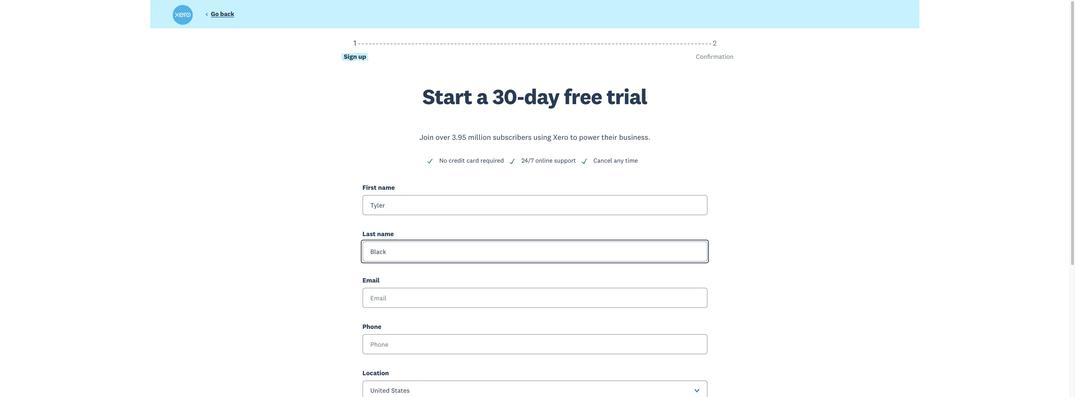 Task type: locate. For each thing, give the bounding box(es) containing it.
1 vertical spatial name
[[377, 230, 394, 238]]

first name
[[363, 184, 395, 192]]

any
[[614, 157, 624, 165]]

last
[[363, 230, 376, 238]]

required
[[481, 157, 504, 165]]

free
[[564, 83, 603, 110]]

included image for cancel any time
[[581, 158, 588, 165]]

name
[[378, 184, 395, 192], [377, 230, 394, 238]]

1
[[354, 38, 357, 48]]

email
[[363, 277, 380, 285]]

phone
[[363, 323, 382, 331]]

name for first name
[[378, 184, 395, 192]]

states
[[392, 387, 410, 395]]

a
[[477, 83, 488, 110]]

name right last
[[377, 230, 394, 238]]

1 included image from the left
[[509, 158, 516, 165]]

support
[[555, 157, 576, 165]]

30-
[[493, 83, 525, 110]]

up
[[359, 53, 366, 61]]

go back button
[[205, 10, 234, 20]]

sign
[[344, 53, 357, 61]]

million
[[468, 133, 491, 142]]

included image
[[427, 158, 434, 165]]

0 horizontal spatial included image
[[509, 158, 516, 165]]

included image left cancel
[[581, 158, 588, 165]]

0 vertical spatial name
[[378, 184, 395, 192]]

no
[[440, 157, 447, 165]]

included image
[[509, 158, 516, 165], [581, 158, 588, 165]]

credit
[[449, 157, 465, 165]]

included image left 24/7
[[509, 158, 516, 165]]

name right 'first'
[[378, 184, 395, 192]]

2 included image from the left
[[581, 158, 588, 165]]

trial
[[607, 83, 648, 110]]

sign up
[[344, 53, 366, 61]]

Phone text field
[[363, 335, 708, 355]]

to
[[571, 133, 578, 142]]

24/7
[[522, 157, 534, 165]]

Last name text field
[[363, 242, 708, 262]]

their
[[602, 133, 618, 142]]

24/7 online support
[[522, 157, 576, 165]]

time
[[626, 157, 638, 165]]

over
[[436, 133, 450, 142]]

online
[[536, 157, 553, 165]]

xero
[[554, 133, 569, 142]]

power
[[580, 133, 600, 142]]

last name
[[363, 230, 394, 238]]

business.
[[620, 133, 651, 142]]

start
[[423, 83, 472, 110]]

using
[[534, 133, 552, 142]]

go back
[[211, 10, 234, 18]]

1 horizontal spatial included image
[[581, 158, 588, 165]]



Task type: describe. For each thing, give the bounding box(es) containing it.
start a 30-day free trial
[[423, 83, 648, 110]]

confirmation
[[696, 53, 734, 61]]

name for last name
[[377, 230, 394, 238]]

subscribers
[[493, 133, 532, 142]]

united states
[[371, 387, 410, 395]]

back
[[220, 10, 234, 18]]

xero homepage image
[[173, 5, 193, 25]]

join
[[420, 133, 434, 142]]

first
[[363, 184, 377, 192]]

steps group
[[175, 38, 895, 86]]

day
[[525, 83, 560, 110]]

2
[[713, 38, 717, 48]]

united
[[371, 387, 390, 395]]

start a 30-day free trial region
[[175, 38, 895, 398]]

Email email field
[[363, 288, 708, 308]]

join over 3.95 million subscribers using xero to power their business.
[[420, 133, 651, 142]]

card
[[467, 157, 479, 165]]

location
[[363, 369, 389, 378]]

no credit card required
[[440, 157, 504, 165]]

First name text field
[[363, 195, 708, 215]]

cancel
[[594, 157, 613, 165]]

go
[[211, 10, 219, 18]]

included image for 24/7 online support
[[509, 158, 516, 165]]

cancel any time
[[594, 157, 638, 165]]

3.95
[[452, 133, 467, 142]]



Task type: vqa. For each thing, say whether or not it's contained in the screenshot.
protection
no



